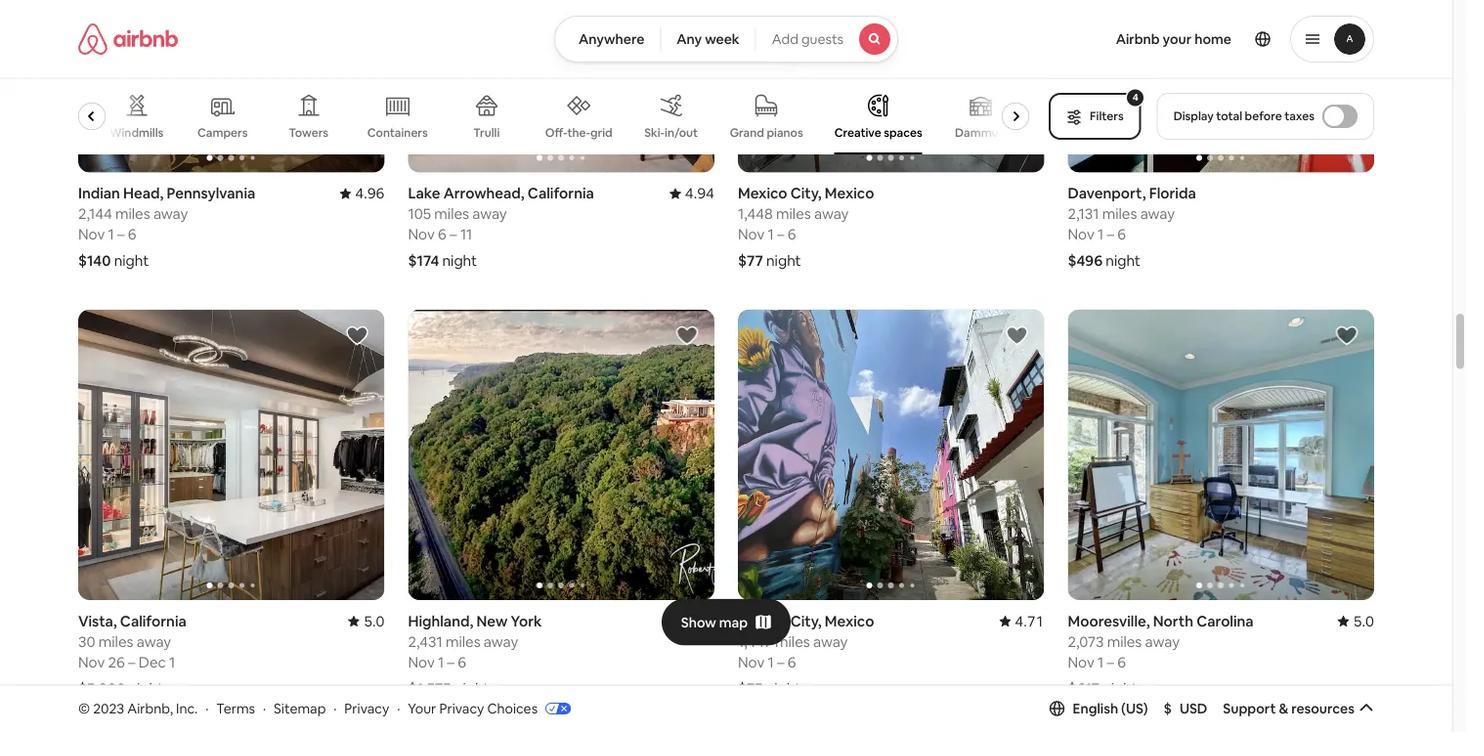 Task type: locate. For each thing, give the bounding box(es) containing it.
· left privacy link
[[334, 700, 337, 717]]

0 horizontal spatial 5.0
[[364, 612, 385, 631]]

privacy down $1,575
[[439, 700, 484, 717]]

nov for mexico city, mexico 1,447 miles away nov 1 – 6 $75 night
[[738, 653, 765, 672]]

off-
[[546, 125, 568, 140]]

miles inside vista, california 30 miles away nov 26 – dec 1 $5,900 night
[[99, 632, 133, 652]]

1 right dec
[[169, 653, 175, 672]]

city, for 1,447
[[791, 612, 822, 631]]

home
[[1195, 30, 1232, 48]]

1 down 2,131
[[1098, 225, 1104, 244]]

show
[[681, 614, 717, 631]]

english (us) button
[[1050, 700, 1149, 718]]

north
[[1154, 612, 1194, 631]]

2,073
[[1068, 632, 1104, 652]]

miles right 1,448 on the top of the page
[[776, 204, 811, 223]]

nov for highland, new york 2,431 miles away nov 1 – 6 $1,575 night
[[408, 653, 435, 672]]

night right the "$77"
[[767, 251, 802, 270]]

night inside highland, new york 2,431 miles away nov 1 – 6 $1,575 night
[[455, 679, 489, 698]]

1 horizontal spatial 5.0
[[1354, 612, 1375, 631]]

map
[[720, 614, 748, 631]]

add to wishlist: mooresville, north carolina image
[[1336, 324, 1359, 348]]

miles for mooresville, north carolina 2,073 miles away nov 1 – 6 $617 night
[[1108, 632, 1143, 652]]

pianos
[[768, 125, 804, 140]]

1 down 2,073
[[1098, 653, 1104, 672]]

4.96 out of 5 average rating image for york
[[670, 612, 715, 631]]

display total before taxes button
[[1158, 93, 1375, 140]]

1 down 1,447 on the bottom
[[768, 653, 774, 672]]

away for mooresville, north carolina 2,073 miles away nov 1 – 6 $617 night
[[1146, 632, 1180, 652]]

night down 11 on the top left
[[442, 251, 477, 270]]

1
[[108, 225, 114, 244], [768, 225, 774, 244], [1098, 225, 1104, 244], [169, 653, 175, 672], [438, 653, 444, 672], [768, 653, 774, 672], [1098, 653, 1104, 672]]

away
[[153, 204, 188, 223], [473, 204, 507, 223], [815, 204, 849, 223], [1141, 204, 1176, 223], [137, 632, 171, 652], [484, 632, 519, 652], [814, 632, 848, 652], [1146, 632, 1180, 652]]

$140
[[78, 251, 111, 270]]

6 for mexico city, mexico 1,448 miles away nov 1 – 6 $77 night
[[788, 225, 797, 244]]

away inside the mexico city, mexico 1,447 miles away nov 1 – 6 $75 night
[[814, 632, 848, 652]]

night right the $496
[[1106, 251, 1141, 270]]

1 horizontal spatial 5.0 out of 5 average rating image
[[1338, 612, 1375, 631]]

miles inside indian head, pennsylvania 2,144 miles away nov 1 – 6 $140 night
[[115, 204, 150, 223]]

indian
[[78, 184, 120, 203]]

0 horizontal spatial 4.96 out of 5 average rating image
[[340, 184, 385, 203]]

lake
[[408, 184, 441, 203]]

resources
[[1292, 700, 1355, 718]]

miles down highland,
[[446, 632, 481, 652]]

night inside mexico city, mexico 1,448 miles away nov 1 – 6 $77 night
[[767, 251, 802, 270]]

miles inside "mooresville, north carolina 2,073 miles away nov 1 – 6 $617 night"
[[1108, 632, 1143, 652]]

0 vertical spatial 4.96
[[355, 184, 385, 203]]

4.96
[[355, 184, 385, 203], [685, 612, 715, 631]]

night for mexico city, mexico 1,447 miles away nov 1 – 6 $75 night
[[766, 679, 801, 698]]

– inside "mooresville, north carolina 2,073 miles away nov 1 – 6 $617 night"
[[1108, 653, 1115, 672]]

privacy
[[345, 700, 389, 717], [439, 700, 484, 717]]

·
[[206, 700, 209, 717], [263, 700, 266, 717], [334, 700, 337, 717], [397, 700, 400, 717]]

night inside 'davenport, florida 2,131 miles away nov 1 – 6 $496 night'
[[1106, 251, 1141, 270]]

5.0 out of 5 average rating image for mooresville, north carolina 2,073 miles away nov 1 – 6 $617 night
[[1338, 612, 1375, 631]]

4.96 left the map
[[685, 612, 715, 631]]

5.0 up resources on the bottom of page
[[1354, 612, 1375, 631]]

away for indian head, pennsylvania 2,144 miles away nov 1 – 6 $140 night
[[153, 204, 188, 223]]

0 horizontal spatial 5.0 out of 5 average rating image
[[348, 612, 385, 631]]

mexico city, mexico 1,448 miles away nov 1 – 6 $77 night
[[738, 184, 875, 270]]

new
[[477, 612, 508, 631]]

6 inside highland, new york 2,431 miles away nov 1 – 6 $1,575 night
[[458, 653, 467, 672]]

before
[[1245, 109, 1283, 124]]

campers
[[198, 125, 248, 140]]

2,144
[[78, 204, 112, 223]]

1 for mexico city, mexico 1,448 miles away nov 1 – 6 $77 night
[[768, 225, 774, 244]]

miles inside the mexico city, mexico 1,447 miles away nov 1 – 6 $75 night
[[776, 632, 810, 652]]

head,
[[123, 184, 164, 203]]

night for indian head, pennsylvania 2,144 miles away nov 1 – 6 $140 night
[[114, 251, 149, 270]]

4.96 out of 5 average rating image
[[340, 184, 385, 203], [670, 612, 715, 631]]

nov down 30
[[78, 653, 105, 672]]

0 vertical spatial city,
[[791, 184, 822, 203]]

add to wishlist: vista, california image
[[346, 324, 369, 348]]

nov inside the mexico city, mexico 1,447 miles away nov 1 – 6 $75 night
[[738, 653, 765, 672]]

– for mexico city, mexico 1,447 miles away nov 1 – 6 $75 night
[[778, 653, 785, 672]]

1 inside highland, new york 2,431 miles away nov 1 – 6 $1,575 night
[[438, 653, 444, 672]]

nov inside "mooresville, north carolina 2,073 miles away nov 1 – 6 $617 night"
[[1068, 653, 1095, 672]]

inc.
[[176, 700, 198, 717]]

miles down davenport,
[[1103, 204, 1138, 223]]

away down north
[[1146, 632, 1180, 652]]

– inside mexico city, mexico 1,448 miles away nov 1 – 6 $77 night
[[778, 225, 785, 244]]

mooresville,
[[1068, 612, 1151, 631]]

mexico
[[738, 184, 788, 203], [825, 184, 875, 203], [738, 612, 788, 631], [825, 612, 875, 631]]

miles up 26
[[99, 632, 133, 652]]

miles down mooresville,
[[1108, 632, 1143, 652]]

None search field
[[554, 16, 899, 63]]

away down florida
[[1141, 204, 1176, 223]]

6 for mexico city, mexico 1,447 miles away nov 1 – 6 $75 night
[[788, 653, 797, 672]]

miles
[[115, 204, 150, 223], [435, 204, 469, 223], [776, 204, 811, 223], [1103, 204, 1138, 223], [99, 632, 133, 652], [446, 632, 481, 652], [776, 632, 810, 652], [1108, 632, 1143, 652]]

nov down 2,131
[[1068, 225, 1095, 244]]

night inside "mooresville, north carolina 2,073 miles away nov 1 – 6 $617 night"
[[1103, 679, 1138, 698]]

4.96 out of 5 average rating image left the map
[[670, 612, 715, 631]]

nov down 1,448 on the top of the page
[[738, 225, 765, 244]]

6 for indian head, pennsylvania 2,144 miles away nov 1 – 6 $140 night
[[128, 225, 137, 244]]

display
[[1174, 109, 1214, 124]]

away right 1,448 on the top of the page
[[815, 204, 849, 223]]

1 inside mexico city, mexico 1,448 miles away nov 1 – 6 $77 night
[[768, 225, 774, 244]]

– inside lake arrowhead, california 105 miles away nov 6 – 11 $174 night
[[450, 225, 457, 244]]

dec
[[139, 653, 166, 672]]

4.96 out of 5 average rating image left lake
[[340, 184, 385, 203]]

· right terms
[[263, 700, 266, 717]]

display total before taxes
[[1174, 109, 1315, 124]]

4.96 left lake
[[355, 184, 385, 203]]

nov down 2,144
[[78, 225, 105, 244]]

1 down 1,448 on the top of the page
[[768, 225, 774, 244]]

add to wishlist: mexico city, mexico image
[[1006, 324, 1029, 348]]

6 inside mexico city, mexico 1,448 miles away nov 1 – 6 $77 night
[[788, 225, 797, 244]]

miles inside highland, new york 2,431 miles away nov 1 – 6 $1,575 night
[[446, 632, 481, 652]]

miles inside mexico city, mexico 1,448 miles away nov 1 – 6 $77 night
[[776, 204, 811, 223]]

1 5.0 from the left
[[364, 612, 385, 631]]

week
[[705, 30, 740, 48]]

0 vertical spatial california
[[528, 184, 594, 203]]

privacy link
[[345, 700, 389, 717]]

1 inside the mexico city, mexico 1,447 miles away nov 1 – 6 $75 night
[[768, 653, 774, 672]]

night for lake arrowhead, california 105 miles away nov 6 – 11 $174 night
[[442, 251, 477, 270]]

group
[[12, 78, 1038, 155], [78, 309, 385, 601], [408, 309, 715, 601], [738, 309, 1045, 601], [1068, 309, 1375, 601]]

2 5.0 out of 5 average rating image from the left
[[1338, 612, 1375, 631]]

away right 1,447 on the bottom
[[814, 632, 848, 652]]

$ usd
[[1164, 700, 1208, 718]]

1 down 2,144
[[108, 225, 114, 244]]

1 horizontal spatial privacy
[[439, 700, 484, 717]]

0 horizontal spatial privacy
[[345, 700, 389, 717]]

nov for lake arrowhead, california 105 miles away nov 6 – 11 $174 night
[[408, 225, 435, 244]]

sitemap
[[274, 700, 326, 717]]

city, inside the mexico city, mexico 1,447 miles away nov 1 – 6 $75 night
[[791, 612, 822, 631]]

$1,575
[[408, 679, 451, 698]]

privacy left your
[[345, 700, 389, 717]]

4.96 out of 5 average rating image for pennsylvania
[[340, 184, 385, 203]]

nov down 1,447 on the bottom
[[738, 653, 765, 672]]

nov down 2,073
[[1068, 653, 1095, 672]]

&
[[1280, 700, 1289, 718]]

miles down head,
[[115, 204, 150, 223]]

1 horizontal spatial 4.96 out of 5 average rating image
[[670, 612, 715, 631]]

· left your
[[397, 700, 400, 717]]

nov inside indian head, pennsylvania 2,144 miles away nov 1 – 6 $140 night
[[78, 225, 105, 244]]

1 horizontal spatial 4.96
[[685, 612, 715, 631]]

1,447
[[738, 632, 772, 652]]

0 horizontal spatial california
[[120, 612, 187, 631]]

– inside the mexico city, mexico 1,447 miles away nov 1 – 6 $75 night
[[778, 653, 785, 672]]

1 inside indian head, pennsylvania 2,144 miles away nov 1 – 6 $140 night
[[108, 225, 114, 244]]

–
[[117, 225, 125, 244], [450, 225, 457, 244], [778, 225, 785, 244], [1108, 225, 1115, 244], [128, 653, 135, 672], [447, 653, 455, 672], [778, 653, 785, 672], [1108, 653, 1115, 672]]

night right $75 at the right bottom
[[766, 679, 801, 698]]

1 inside vista, california 30 miles away nov 26 – dec 1 $5,900 night
[[169, 653, 175, 672]]

– for indian head, pennsylvania 2,144 miles away nov 1 – 6 $140 night
[[117, 225, 125, 244]]

group containing off-the-grid
[[12, 78, 1038, 155]]

2 city, from the top
[[791, 612, 822, 631]]

1 · from the left
[[206, 700, 209, 717]]

away for highland, new york 2,431 miles away nov 1 – 6 $1,575 night
[[484, 632, 519, 652]]

5.0 out of 5 average rating image left highland,
[[348, 612, 385, 631]]

night inside indian head, pennsylvania 2,144 miles away nov 1 – 6 $140 night
[[114, 251, 149, 270]]

city, down pianos
[[791, 184, 822, 203]]

6 inside lake arrowhead, california 105 miles away nov 6 – 11 $174 night
[[438, 225, 447, 244]]

miles for mexico city, mexico 1,447 miles away nov 1 – 6 $75 night
[[776, 632, 810, 652]]

group for mexico city, mexico
[[738, 309, 1045, 601]]

show map
[[681, 614, 748, 631]]

off-the-grid
[[546, 125, 613, 140]]

nov down 2,431
[[408, 653, 435, 672]]

davenport, florida 2,131 miles away nov 1 – 6 $496 night
[[1068, 184, 1197, 270]]

away inside "mooresville, north carolina 2,073 miles away nov 1 – 6 $617 night"
[[1146, 632, 1180, 652]]

1 5.0 out of 5 average rating image from the left
[[348, 612, 385, 631]]

mexico city, mexico 1,447 miles away nov 1 – 6 $75 night
[[738, 612, 875, 698]]

city, right the map
[[791, 612, 822, 631]]

1 for indian head, pennsylvania 2,144 miles away nov 1 – 6 $140 night
[[108, 225, 114, 244]]

– for highland, new york 2,431 miles away nov 1 – 6 $1,575 night
[[447, 653, 455, 672]]

4.71 out of 5 average rating image
[[1000, 612, 1045, 631]]

filters button
[[1049, 93, 1142, 140]]

night up english (us)
[[1103, 679, 1138, 698]]

4.94
[[685, 184, 715, 203]]

miles up 11 on the top left
[[435, 204, 469, 223]]

night inside lake arrowhead, california 105 miles away nov 6 – 11 $174 night
[[442, 251, 477, 270]]

away down head,
[[153, 204, 188, 223]]

1 vertical spatial 4.96 out of 5 average rating image
[[670, 612, 715, 631]]

1 inside "mooresville, north carolina 2,073 miles away nov 1 – 6 $617 night"
[[1098, 653, 1104, 672]]

miles inside 'davenport, florida 2,131 miles away nov 1 – 6 $496 night'
[[1103, 204, 1138, 223]]

– inside 'davenport, florida 2,131 miles away nov 1 – 6 $496 night'
[[1108, 225, 1115, 244]]

taxes
[[1285, 109, 1315, 124]]

away down the arrowhead,
[[473, 204, 507, 223]]

add guests
[[772, 30, 844, 48]]

5.0 out of 5 average rating image
[[348, 612, 385, 631], [1338, 612, 1375, 631]]

grand pianos
[[731, 125, 804, 140]]

away down new
[[484, 632, 519, 652]]

1 down 2,431
[[438, 653, 444, 672]]

26
[[108, 653, 125, 672]]

4.96 for york
[[685, 612, 715, 631]]

– inside indian head, pennsylvania 2,144 miles away nov 1 – 6 $140 night
[[117, 225, 125, 244]]

0 horizontal spatial 4.96
[[355, 184, 385, 203]]

1 vertical spatial 4.96
[[685, 612, 715, 631]]

0 vertical spatial 4.96 out of 5 average rating image
[[340, 184, 385, 203]]

city, for 1,448
[[791, 184, 822, 203]]

nov inside vista, california 30 miles away nov 26 – dec 1 $5,900 night
[[78, 653, 105, 672]]

6
[[128, 225, 137, 244], [438, 225, 447, 244], [788, 225, 797, 244], [1118, 225, 1127, 244], [458, 653, 467, 672], [788, 653, 797, 672], [1118, 653, 1127, 672]]

nov for indian head, pennsylvania 2,144 miles away nov 1 – 6 $140 night
[[78, 225, 105, 244]]

$77
[[738, 251, 764, 270]]

night
[[114, 251, 149, 270], [442, 251, 477, 270], [767, 251, 802, 270], [1106, 251, 1141, 270], [129, 679, 163, 698], [455, 679, 489, 698], [766, 679, 801, 698], [1103, 679, 1138, 698]]

california down off-
[[528, 184, 594, 203]]

nov
[[78, 225, 105, 244], [408, 225, 435, 244], [738, 225, 765, 244], [1068, 225, 1095, 244], [78, 653, 105, 672], [408, 653, 435, 672], [738, 653, 765, 672], [1068, 653, 1095, 672]]

1 city, from the top
[[791, 184, 822, 203]]

night inside the mexico city, mexico 1,447 miles away nov 1 – 6 $75 night
[[766, 679, 801, 698]]

2 · from the left
[[263, 700, 266, 717]]

night inside vista, california 30 miles away nov 26 – dec 1 $5,900 night
[[129, 679, 163, 698]]

away inside indian head, pennsylvania 2,144 miles away nov 1 – 6 $140 night
[[153, 204, 188, 223]]

night for mexico city, mexico 1,448 miles away nov 1 – 6 $77 night
[[767, 251, 802, 270]]

nov inside mexico city, mexico 1,448 miles away nov 1 – 6 $77 night
[[738, 225, 765, 244]]

nov down 105
[[408, 225, 435, 244]]

away for mexico city, mexico 1,447 miles away nov 1 – 6 $75 night
[[814, 632, 848, 652]]

miles inside lake arrowhead, california 105 miles away nov 6 – 11 $174 night
[[435, 204, 469, 223]]

vista, california 30 miles away nov 26 – dec 1 $5,900 night
[[78, 612, 187, 698]]

miles right 1,447 on the bottom
[[776, 632, 810, 652]]

$174
[[408, 251, 439, 270]]

terms
[[216, 700, 255, 717]]

away inside mexico city, mexico 1,448 miles away nov 1 – 6 $77 night
[[815, 204, 849, 223]]

none search field containing anywhere
[[554, 16, 899, 63]]

california up dec
[[120, 612, 187, 631]]

away inside vista, california 30 miles away nov 26 – dec 1 $5,900 night
[[137, 632, 171, 652]]

6 inside indian head, pennsylvania 2,144 miles away nov 1 – 6 $140 night
[[128, 225, 137, 244]]

city, inside mexico city, mexico 1,448 miles away nov 1 – 6 $77 night
[[791, 184, 822, 203]]

· right inc.
[[206, 700, 209, 717]]

away inside highland, new york 2,431 miles away nov 1 – 6 $1,575 night
[[484, 632, 519, 652]]

1 horizontal spatial california
[[528, 184, 594, 203]]

– inside highland, new york 2,431 miles away nov 1 – 6 $1,575 night
[[447, 653, 455, 672]]

night up the your privacy choices
[[455, 679, 489, 698]]

night for highland, new york 2,431 miles away nov 1 – 6 $1,575 night
[[455, 679, 489, 698]]

support
[[1224, 700, 1277, 718]]

nov inside lake arrowhead, california 105 miles away nov 6 – 11 $174 night
[[408, 225, 435, 244]]

airbnb,
[[127, 700, 173, 717]]

2 5.0 from the left
[[1354, 612, 1375, 631]]

2,131
[[1068, 204, 1100, 223]]

night right $140
[[114, 251, 149, 270]]

night up © 2023 airbnb, inc. ·
[[129, 679, 163, 698]]

5.0 out of 5 average rating image up resources on the bottom of page
[[1338, 612, 1375, 631]]

$75
[[738, 679, 763, 698]]

mooresville, north carolina 2,073 miles away nov 1 – 6 $617 night
[[1068, 612, 1254, 698]]

1 vertical spatial california
[[120, 612, 187, 631]]

$617
[[1068, 679, 1100, 698]]

add
[[772, 30, 799, 48]]

1 for mexico city, mexico 1,447 miles away nov 1 – 6 $75 night
[[768, 653, 774, 672]]

away for mexico city, mexico 1,448 miles away nov 1 – 6 $77 night
[[815, 204, 849, 223]]

nov inside highland, new york 2,431 miles away nov 1 – 6 $1,575 night
[[408, 653, 435, 672]]

away inside lake arrowhead, california 105 miles away nov 6 – 11 $174 night
[[473, 204, 507, 223]]

miles for highland, new york 2,431 miles away nov 1 – 6 $1,575 night
[[446, 632, 481, 652]]

6 inside "mooresville, north carolina 2,073 miles away nov 1 – 6 $617 night"
[[1118, 653, 1127, 672]]

away up dec
[[137, 632, 171, 652]]

english
[[1073, 700, 1119, 718]]

1 vertical spatial city,
[[791, 612, 822, 631]]

6 inside the mexico city, mexico 1,447 miles away nov 1 – 6 $75 night
[[788, 653, 797, 672]]

$5,900
[[78, 679, 125, 698]]

5.0 left highland,
[[364, 612, 385, 631]]



Task type: describe. For each thing, give the bounding box(es) containing it.
away inside 'davenport, florida 2,131 miles away nov 1 – 6 $496 night'
[[1141, 204, 1176, 223]]

highland,
[[408, 612, 474, 631]]

– for mexico city, mexico 1,448 miles away nov 1 – 6 $77 night
[[778, 225, 785, 244]]

away for lake arrowhead, california 105 miles away nov 6 – 11 $174 night
[[473, 204, 507, 223]]

english (us)
[[1073, 700, 1149, 718]]

4 · from the left
[[397, 700, 400, 717]]

grand
[[731, 125, 765, 140]]

highland, new york 2,431 miles away nov 1 – 6 $1,575 night
[[408, 612, 542, 698]]

lake arrowhead, california 105 miles away nov 6 – 11 $174 night
[[408, 184, 594, 270]]

airbnb your home
[[1116, 30, 1232, 48]]

group for vista, california
[[78, 309, 385, 601]]

usd
[[1180, 700, 1208, 718]]

vista,
[[78, 612, 117, 631]]

in/out
[[666, 125, 699, 140]]

2023
[[93, 700, 124, 717]]

davenport,
[[1068, 184, 1147, 203]]

group for highland, new york
[[408, 309, 715, 601]]

your
[[408, 700, 437, 717]]

1 for highland, new york 2,431 miles away nov 1 – 6 $1,575 night
[[438, 653, 444, 672]]

6 inside 'davenport, florida 2,131 miles away nov 1 – 6 $496 night'
[[1118, 225, 1127, 244]]

terms · sitemap · privacy
[[216, 700, 389, 717]]

florida
[[1150, 184, 1197, 203]]

sitemap link
[[274, 700, 326, 717]]

105
[[408, 204, 431, 223]]

the-
[[568, 125, 591, 140]]

terms link
[[216, 700, 255, 717]]

night for vista, california 30 miles away nov 26 – dec 1 $5,900 night
[[129, 679, 163, 698]]

group for mooresville, north carolina
[[1068, 309, 1375, 601]]

airbnb
[[1116, 30, 1160, 48]]

california inside vista, california 30 miles away nov 26 – dec 1 $5,900 night
[[120, 612, 187, 631]]

choices
[[487, 700, 538, 717]]

2 privacy from the left
[[439, 700, 484, 717]]

6 for mooresville, north carolina 2,073 miles away nov 1 – 6 $617 night
[[1118, 653, 1127, 672]]

trulli
[[474, 125, 501, 140]]

pennsylvania
[[167, 184, 256, 203]]

4.94 out of 5 average rating image
[[670, 184, 715, 203]]

carolina
[[1197, 612, 1254, 631]]

nov inside 'davenport, florida 2,131 miles away nov 1 – 6 $496 night'
[[1068, 225, 1095, 244]]

towers
[[289, 125, 329, 140]]

6 for highland, new york 2,431 miles away nov 1 – 6 $1,575 night
[[458, 653, 467, 672]]

– inside vista, california 30 miles away nov 26 – dec 1 $5,900 night
[[128, 653, 135, 672]]

©
[[78, 700, 90, 717]]

filters
[[1091, 109, 1124, 124]]

anywhere button
[[554, 16, 661, 63]]

california inside lake arrowhead, california 105 miles away nov 6 – 11 $174 night
[[528, 184, 594, 203]]

miles for lake arrowhead, california 105 miles away nov 6 – 11 $174 night
[[435, 204, 469, 223]]

add to wishlist: highland, new york image
[[676, 324, 699, 348]]

any week button
[[660, 16, 757, 63]]

your privacy choices
[[408, 700, 538, 717]]

1,448
[[738, 204, 773, 223]]

creative spaces
[[835, 125, 923, 140]]

nov for mooresville, north carolina 2,073 miles away nov 1 – 6 $617 night
[[1068, 653, 1095, 672]]

$496
[[1068, 251, 1103, 270]]

5.0 for mooresville, north carolina 2,073 miles away nov 1 – 6 $617 night
[[1354, 612, 1375, 631]]

2,431
[[408, 632, 443, 652]]

any
[[677, 30, 702, 48]]

profile element
[[922, 0, 1375, 78]]

5.0 out of 5 average rating image for vista, california 30 miles away nov 26 – dec 1 $5,900 night
[[348, 612, 385, 631]]

containers
[[368, 125, 429, 140]]

5.0 for vista, california 30 miles away nov 26 – dec 1 $5,900 night
[[364, 612, 385, 631]]

$
[[1164, 700, 1172, 718]]

dammusi
[[956, 125, 1008, 140]]

nov for mexico city, mexico 1,448 miles away nov 1 – 6 $77 night
[[738, 225, 765, 244]]

night for mooresville, north carolina 2,073 miles away nov 1 – 6 $617 night
[[1103, 679, 1138, 698]]

york
[[511, 612, 542, 631]]

anywhere
[[579, 30, 645, 48]]

indian head, pennsylvania 2,144 miles away nov 1 – 6 $140 night
[[78, 184, 256, 270]]

1 for mooresville, north carolina 2,073 miles away nov 1 – 6 $617 night
[[1098, 653, 1104, 672]]

grid
[[591, 125, 613, 140]]

windmills
[[110, 125, 164, 140]]

ski-in/out
[[645, 125, 699, 140]]

11
[[460, 225, 473, 244]]

(us)
[[1122, 700, 1149, 718]]

airbnb your home link
[[1105, 19, 1244, 60]]

add guests button
[[756, 16, 899, 63]]

© 2023 airbnb, inc. ·
[[78, 700, 209, 717]]

– for mooresville, north carolina 2,073 miles away nov 1 – 6 $617 night
[[1108, 653, 1115, 672]]

support & resources button
[[1224, 700, 1375, 718]]

– for lake arrowhead, california 105 miles away nov 6 – 11 $174 night
[[450, 225, 457, 244]]

1 privacy from the left
[[345, 700, 389, 717]]

any week
[[677, 30, 740, 48]]

support & resources
[[1224, 700, 1355, 718]]

3 · from the left
[[334, 700, 337, 717]]

creative
[[835, 125, 882, 140]]

4.71
[[1015, 612, 1045, 631]]

miles for indian head, pennsylvania 2,144 miles away nov 1 – 6 $140 night
[[115, 204, 150, 223]]

your
[[1163, 30, 1192, 48]]

guests
[[802, 30, 844, 48]]

1 inside 'davenport, florida 2,131 miles away nov 1 – 6 $496 night'
[[1098, 225, 1104, 244]]

your privacy choices link
[[408, 700, 571, 719]]

arrowhead,
[[444, 184, 525, 203]]

4.96 for pennsylvania
[[355, 184, 385, 203]]

show map button
[[662, 599, 791, 646]]

miles for mexico city, mexico 1,448 miles away nov 1 – 6 $77 night
[[776, 204, 811, 223]]

total
[[1217, 109, 1243, 124]]



Task type: vqa. For each thing, say whether or not it's contained in the screenshot.


